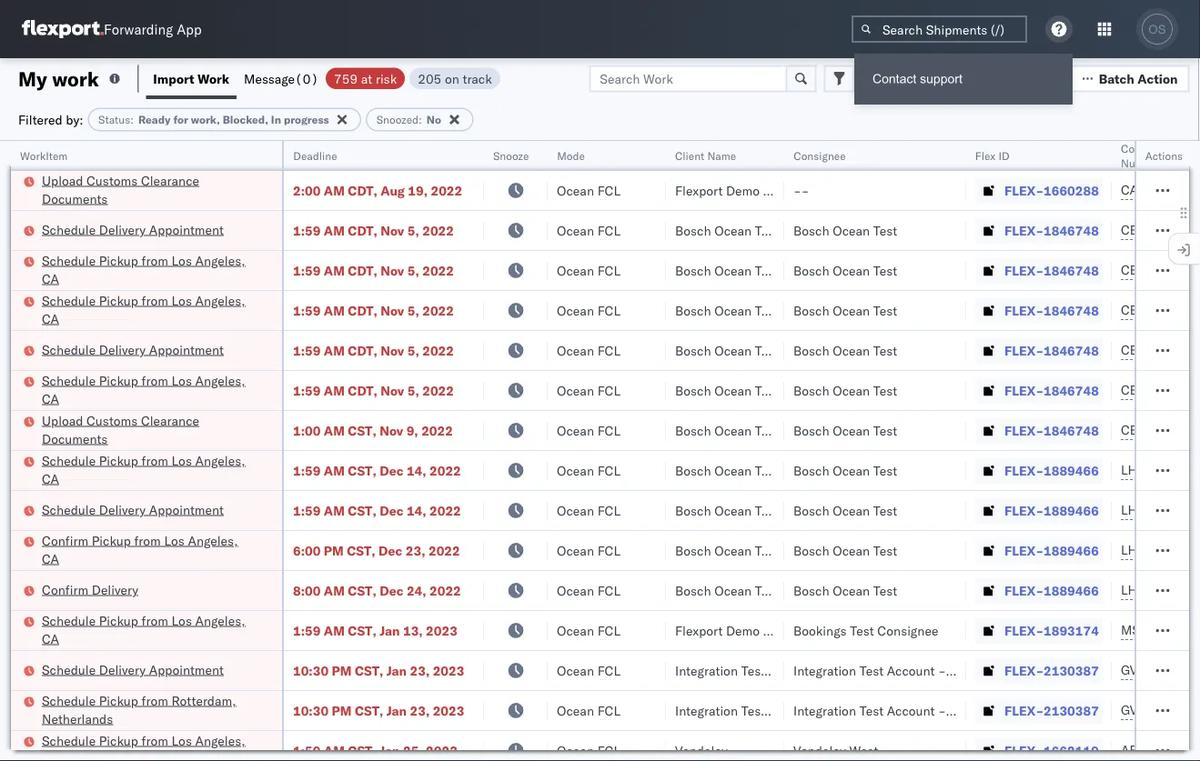 Task type: vqa. For each thing, say whether or not it's contained in the screenshot.
second "1:59 AM CST, Dec 14, 2022" from the bottom of the page
yes



Task type: describe. For each thing, give the bounding box(es) containing it.
1 schedule pickup from los angeles, ca from the top
[[42, 253, 245, 287]]

759 at risk
[[334, 71, 397, 86]]

resize handle column header for workitem
[[260, 141, 282, 762]]

5 schedule pickup from los angeles, ca from the top
[[42, 613, 245, 647]]

11 schedule from the top
[[42, 733, 96, 749]]

2 1:59 from the top
[[293, 263, 321, 278]]

dec left 24,
[[380, 583, 404, 599]]

11 ocean fcl from the top
[[557, 583, 621, 599]]

4 1:59 from the top
[[293, 343, 321, 359]]

schedule pickup from rotterdam, netherlands
[[42, 693, 236, 727]]

container
[[1121, 142, 1170, 155]]

1 contact support button from the top
[[854, 54, 1073, 105]]

4 schedule pickup from los angeles, ca link from the top
[[42, 452, 258, 488]]

12 flex- from the top
[[1005, 623, 1044, 639]]

jan left the 25,
[[380, 743, 400, 759]]

pm for los
[[324, 543, 344, 559]]

jan up the 25,
[[387, 703, 407, 719]]

7 ca from the top
[[42, 751, 59, 762]]

2 schedule pickup from los angeles, ca link from the top
[[42, 292, 258, 328]]

aug
[[381, 182, 405, 198]]

flex id button
[[966, 145, 1094, 163]]

ocean fcl for 2nd schedule pickup from los angeles, ca link from the top of the page
[[557, 303, 621, 318]]

schedule delivery appointment button for 10:30 pm cst, jan 23, 2023
[[42, 661, 224, 681]]

1:59 am cst, jan 25, 2023
[[293, 743, 458, 759]]

fcl for schedule pickup from rotterdam, netherlands link
[[598, 703, 621, 719]]

8 schedule from the top
[[42, 613, 96, 629]]

2022 for 1:00 am cst, nov 9, 2022 upload customs clearance documents link
[[421, 423, 453, 439]]

4 flex- from the top
[[1005, 303, 1044, 318]]

resize handle column header for flex id
[[1090, 141, 1112, 762]]

14, for schedule pickup from los angeles, ca
[[407, 463, 426, 479]]

message
[[244, 71, 295, 86]]

2023 for schedule pickup from rotterdam, netherlands link
[[433, 703, 464, 719]]

ocean fcl for fourth schedule pickup from los angeles, ca link from the bottom
[[557, 383, 621, 399]]

flex
[[976, 149, 996, 162]]

actions
[[1146, 149, 1183, 162]]

5 ceau752228 from the top
[[1121, 382, 1200, 398]]

dec for confirm pickup from los angeles, ca
[[379, 543, 403, 559]]

5 cdt, from the top
[[348, 343, 377, 359]]

los for first schedule pickup from los angeles, ca link from the bottom of the page
[[172, 733, 192, 749]]

account for schedule pickup from rotterdam, netherlands
[[887, 703, 935, 719]]

fcl for fourth schedule pickup from los angeles, ca link
[[598, 463, 621, 479]]

4 lhuu789456 from the top
[[1121, 582, 1200, 598]]

2 cdt, from the top
[[348, 222, 377, 238]]

status : ready for work, blocked, in progress
[[98, 113, 329, 126]]

1:59 am cst, jan 13, 2023
[[293, 623, 458, 639]]

205 on track
[[418, 71, 492, 86]]

ocean fcl for schedule pickup from rotterdam, netherlands link
[[557, 703, 621, 719]]

flex id
[[976, 149, 1010, 162]]

schedule pickup from rotterdam, netherlands button
[[42, 692, 258, 730]]

import
[[153, 71, 194, 86]]

6 ca from the top
[[42, 631, 59, 647]]

delivery inside button
[[92, 582, 138, 598]]

resize handle column header for consignee
[[945, 141, 966, 762]]

los for sixth schedule pickup from los angeles, ca link from the bottom of the page
[[172, 253, 192, 268]]

deadline
[[293, 149, 337, 162]]

2 5, from the top
[[407, 263, 419, 278]]

9 schedule from the top
[[42, 662, 96, 678]]

6 flex- from the top
[[1005, 383, 1044, 399]]

bookings
[[794, 623, 847, 639]]

4 cdt, from the top
[[348, 303, 377, 318]]

15 flex- from the top
[[1005, 743, 1044, 759]]

container numbers button
[[1112, 137, 1200, 170]]

9 flex- from the top
[[1005, 503, 1044, 519]]

1 flex-1846748 from the top
[[1005, 222, 1099, 238]]

6 cdt, from the top
[[348, 383, 377, 399]]

1846748 for sixth schedule pickup from los angeles, ca link from the bottom of the page
[[1044, 263, 1099, 278]]

3 resize handle column header from the left
[[526, 141, 548, 762]]

9 1:59 from the top
[[293, 743, 321, 759]]

6 ceau752228 from the top
[[1121, 422, 1200, 438]]

14 flex- from the top
[[1005, 703, 1044, 719]]

8 1:59 from the top
[[293, 623, 321, 639]]

2022 for confirm pickup from los angeles, ca link
[[429, 543, 460, 559]]

am for 1:00 am cst, nov 9, 2022 upload customs clearance documents link
[[324, 423, 345, 439]]

2:00 am cdt, aug 19, 2022
[[293, 182, 462, 198]]

23, for los
[[406, 543, 425, 559]]

2 schedule from the top
[[42, 253, 96, 268]]

3 cdt, from the top
[[348, 263, 377, 278]]

4 schedule pickup from los angeles, ca from the top
[[42, 453, 245, 487]]

import work button
[[146, 58, 237, 99]]

on
[[445, 71, 459, 86]]

appointment for 1:59 am cst, dec 14, 2022
[[149, 502, 224, 518]]

10:30 for schedule pickup from rotterdam, netherlands
[[293, 703, 329, 719]]

clearance for 1:00 am cst, nov 9, 2022
[[141, 413, 199, 429]]

delivery for 10:30 pm cst, jan 23, 2023
[[99, 662, 146, 678]]

id
[[999, 149, 1010, 162]]

batch action
[[1099, 71, 1178, 86]]

cst, left '9,'
[[348, 423, 377, 439]]

confirm delivery
[[42, 582, 138, 598]]

am for 2nd schedule pickup from los angeles, ca link from the top of the page
[[324, 303, 345, 318]]

flex-1889466 for confirm pickup from los angeles, ca
[[1005, 543, 1099, 559]]

1662119
[[1044, 743, 1099, 759]]

flex-1662119
[[1005, 743, 1099, 759]]

filtered
[[18, 111, 62, 127]]

8 resize handle column header from the left
[[1168, 141, 1189, 762]]

5 schedule pickup from los angeles, ca button from the top
[[42, 612, 258, 650]]

4 1:59 am cdt, nov 5, 2022 from the top
[[293, 343, 454, 359]]

upload customs clearance documents for 1:00 am cst, nov 9, 2022
[[42, 413, 199, 447]]

1889466 for confirm pickup from los angeles, ca
[[1044, 543, 1099, 559]]

2:00
[[293, 182, 321, 198]]

fcl for schedule delivery appointment link for 10:30 pm cst, jan 23, 2023
[[598, 663, 621, 679]]

from inside "schedule pickup from rotterdam, netherlands"
[[142, 693, 168, 709]]

my work
[[18, 66, 99, 91]]

schedule delivery appointment for 1:59 am cdt, nov 5, 2022
[[42, 342, 224, 358]]

name
[[707, 149, 736, 162]]

10:30 pm cst, jan 23, 2023 for schedule pickup from rotterdam, netherlands
[[293, 703, 464, 719]]

fcl for confirm pickup from los angeles, ca link
[[598, 543, 621, 559]]

batch
[[1099, 71, 1135, 86]]

lagerfeld for schedule pickup from rotterdam, netherlands
[[976, 703, 1030, 719]]

confirm for confirm pickup from los angeles, ca
[[42, 533, 88, 549]]

confirm pickup from los angeles, ca
[[42, 533, 238, 567]]

confirm delivery link
[[42, 581, 138, 599]]

ocean fcl for sixth schedule pickup from los angeles, ca link from the bottom of the page
[[557, 263, 621, 278]]

contact support
[[873, 72, 963, 86]]

lhuu789456 for confirm pickup from los angeles, ca
[[1121, 542, 1200, 558]]

am for fourth schedule pickup from los angeles, ca link from the bottom
[[324, 383, 345, 399]]

by:
[[66, 111, 83, 127]]

6 schedule pickup from los angeles, ca link from the top
[[42, 732, 258, 762]]

4 5, from the top
[[407, 343, 419, 359]]

2 schedule pickup from los angeles, ca button from the top
[[42, 292, 258, 330]]

2 fcl from the top
[[598, 222, 621, 238]]

resize handle column header for mode
[[644, 141, 666, 762]]

1 schedule delivery appointment button from the top
[[42, 221, 224, 241]]

ocean fcl for 2:00 am cdt, aug 19, 2022's upload customs clearance documents link
[[557, 182, 621, 198]]

my
[[18, 66, 47, 91]]

2 1:59 am cdt, nov 5, 2022 from the top
[[293, 263, 454, 278]]

1 1:59 am cdt, nov 5, 2022 from the top
[[293, 222, 454, 238]]

los for fourth schedule pickup from los angeles, ca link
[[172, 453, 192, 469]]

pickup inside "schedule pickup from rotterdam, netherlands"
[[99, 693, 138, 709]]

2 am from the top
[[324, 222, 345, 238]]

14, for schedule delivery appointment
[[407, 503, 426, 519]]

13 flex- from the top
[[1005, 663, 1044, 679]]

fcl for first schedule pickup from los angeles, ca link from the bottom of the page
[[598, 743, 621, 759]]

flexport demo consignee for bookings
[[675, 623, 824, 639]]

6:00 pm cst, dec 23, 2022
[[293, 543, 460, 559]]

rotterdam,
[[172, 693, 236, 709]]

consignee inside button
[[794, 149, 846, 162]]

4 schedule from the top
[[42, 342, 96, 358]]

fcl for schedule delivery appointment link related to 1:59 am cdt, nov 5, 2022
[[598, 343, 621, 359]]

cst, left the 25,
[[348, 743, 377, 759]]

flex-1893174
[[1005, 623, 1099, 639]]

2023 for first schedule pickup from los angeles, ca link from the bottom of the page
[[426, 743, 458, 759]]

cst, up 8:00 am cst, dec 24, 2022
[[347, 543, 376, 559]]

4 flex-1846748 from the top
[[1005, 343, 1099, 359]]

1 1:59 from the top
[[293, 222, 321, 238]]

clearance for 2:00 am cdt, aug 19, 2022
[[141, 172, 199, 188]]

1 cdt, from the top
[[348, 182, 377, 198]]

Search Shipments (/) text field
[[852, 15, 1027, 43]]

schedule inside "schedule pickup from rotterdam, netherlands"
[[42, 693, 96, 709]]

for
[[173, 113, 188, 126]]

forwarding app
[[104, 20, 202, 38]]

1 vertical spatial 23,
[[410, 663, 430, 679]]

action
[[1138, 71, 1178, 86]]

client name
[[675, 149, 736, 162]]

4 1889466 from the top
[[1044, 583, 1099, 599]]

2130387 for schedule delivery appointment
[[1044, 663, 1099, 679]]

2130387 for schedule pickup from rotterdam, netherlands
[[1044, 703, 1099, 719]]

6:00
[[293, 543, 321, 559]]

work,
[[191, 113, 220, 126]]

abcd123456
[[1121, 743, 1200, 758]]

2 flex- from the top
[[1005, 222, 1044, 238]]

schedule delivery appointment link for 10:30 pm cst, jan 23, 2023
[[42, 661, 224, 679]]

forwarding app link
[[22, 20, 202, 38]]

3 flex-1846748 from the top
[[1005, 303, 1099, 318]]

759
[[334, 71, 358, 86]]

in
[[271, 113, 281, 126]]

2 ocean fcl from the top
[[557, 222, 621, 238]]

5 5, from the top
[[407, 383, 419, 399]]

1 appointment from the top
[[149, 222, 224, 238]]

1893174
[[1044, 623, 1099, 639]]

2 flex-1846748 from the top
[[1005, 263, 1099, 278]]

5 flex- from the top
[[1005, 343, 1044, 359]]

forwarding
[[104, 20, 173, 38]]

exception
[[916, 71, 975, 86]]

6 flex-1846748 from the top
[[1005, 423, 1099, 439]]

app
[[177, 20, 202, 38]]

3 schedule pickup from los angeles, ca from the top
[[42, 373, 245, 407]]

file exception
[[890, 71, 975, 86]]

bookings test consignee
[[794, 623, 939, 639]]

upload for 1:00 am cst, nov 9, 2022
[[42, 413, 83, 429]]

upload customs clearance documents button for 2:00 am cdt, aug 19, 2022
[[42, 172, 258, 210]]

1660288
[[1044, 182, 1099, 198]]

1 ca from the top
[[42, 271, 59, 287]]

vandelay for vandelay
[[675, 743, 728, 759]]

ocean fcl for schedule delivery appointment link related to 1:59 am cdt, nov 5, 2022
[[557, 343, 621, 359]]

6 1:59 from the top
[[293, 463, 321, 479]]

7 flex- from the top
[[1005, 423, 1044, 439]]

confirm delivery button
[[42, 581, 138, 601]]

3 1:59 from the top
[[293, 303, 321, 318]]

25,
[[403, 743, 423, 759]]

5 schedule pickup from los angeles, ca link from the top
[[42, 612, 258, 648]]

1 ceau752228 from the top
[[1121, 222, 1200, 238]]

fcl for 1:59 am cst, dec 14, 2022's schedule delivery appointment link
[[598, 503, 621, 519]]

6 schedule pickup from los angeles, ca button from the top
[[42, 732, 258, 762]]

snooze
[[493, 149, 529, 162]]

work
[[198, 71, 229, 86]]

3 flex- from the top
[[1005, 263, 1044, 278]]

pickup inside confirm pickup from los angeles, ca
[[92, 533, 131, 549]]

at
[[361, 71, 372, 86]]

upload customs clearance documents for 2:00 am cdt, aug 19, 2022
[[42, 172, 199, 207]]

consignee button
[[784, 145, 948, 163]]

3 5, from the top
[[407, 303, 419, 318]]

7 1:59 from the top
[[293, 503, 321, 519]]

4 flex-1889466 from the top
[[1005, 583, 1099, 599]]

2 ceau752228 from the top
[[1121, 262, 1200, 278]]

flexport demo consignee for -
[[675, 182, 824, 198]]

11 flex- from the top
[[1005, 583, 1044, 599]]

: for snoozed
[[419, 113, 422, 126]]

schedule pickup from rotterdam, netherlands link
[[42, 692, 258, 728]]

1:00 am cst, nov 9, 2022
[[293, 423, 453, 439]]

work
[[52, 66, 99, 91]]

batch action button
[[1071, 65, 1190, 92]]

3 ceau752228 from the top
[[1121, 302, 1200, 318]]

workitem
[[20, 149, 68, 162]]

1:59 am cst, dec 14, 2022 for schedule delivery appointment
[[293, 503, 461, 519]]

1889466 for schedule delivery appointment
[[1044, 503, 1099, 519]]

msdu730450
[[1121, 622, 1200, 638]]

message (0)
[[244, 71, 319, 86]]

13,
[[403, 623, 423, 639]]

205
[[418, 71, 442, 86]]

3 ca from the top
[[42, 391, 59, 407]]

client
[[675, 149, 705, 162]]

dec for schedule pickup from los angeles, ca
[[380, 463, 404, 479]]

3 schedule pickup from los angeles, ca link from the top
[[42, 372, 258, 408]]

client name button
[[666, 145, 766, 163]]

2022 for 2nd schedule pickup from los angeles, ca link from the top of the page
[[422, 303, 454, 318]]

11 fcl from the top
[[598, 583, 621, 599]]

resize handle column header for client name
[[763, 141, 784, 762]]

3 schedule from the top
[[42, 293, 96, 308]]

4 ceau752228 from the top
[[1121, 342, 1200, 358]]

8:00 am cst, dec 24, 2022
[[293, 583, 461, 599]]



Task type: locate. For each thing, give the bounding box(es) containing it.
flexport. image
[[22, 20, 104, 38]]

integration
[[794, 663, 856, 679], [794, 703, 856, 719]]

10:30 pm cst, jan 23, 2023 up 1:59 am cst, jan 25, 2023
[[293, 703, 464, 719]]

customs for 1:00 am cst, nov 9, 2022
[[87, 413, 138, 429]]

upload for 2:00 am cdt, aug 19, 2022
[[42, 172, 83, 188]]

10:30 pm cst, jan 23, 2023
[[293, 663, 464, 679], [293, 703, 464, 719]]

confirm inside confirm pickup from los angeles, ca
[[42, 533, 88, 549]]

pm right 6:00
[[324, 543, 344, 559]]

dec
[[380, 463, 404, 479], [380, 503, 404, 519], [379, 543, 403, 559], [380, 583, 404, 599]]

14, down '9,'
[[407, 463, 426, 479]]

schedule pickup from los angeles, ca
[[42, 253, 245, 287], [42, 293, 245, 327], [42, 373, 245, 407], [42, 453, 245, 487], [42, 613, 245, 647], [42, 733, 245, 762]]

1 1889466 from the top
[[1044, 463, 1099, 479]]

3 fcl from the top
[[598, 263, 621, 278]]

1 gvcu526586 from the top
[[1121, 662, 1200, 678]]

schedule pickup from los angeles, ca button
[[42, 252, 258, 290], [42, 292, 258, 330], [42, 372, 258, 410], [42, 452, 258, 490], [42, 612, 258, 650], [42, 732, 258, 762]]

cst, down 1:59 am cst, jan 13, 2023
[[355, 663, 383, 679]]

6 am from the top
[[324, 383, 345, 399]]

ceau752228
[[1121, 222, 1200, 238], [1121, 262, 1200, 278], [1121, 302, 1200, 318], [1121, 342, 1200, 358], [1121, 382, 1200, 398], [1121, 422, 1200, 438]]

1846748 for 1:00 am cst, nov 9, 2022 upload customs clearance documents link
[[1044, 423, 1099, 439]]

confirm inside 'confirm delivery' link
[[42, 582, 88, 598]]

blocked,
[[223, 113, 268, 126]]

6 schedule pickup from los angeles, ca from the top
[[42, 733, 245, 762]]

23, up the 25,
[[410, 703, 430, 719]]

4 ocean fcl from the top
[[557, 303, 621, 318]]

am for sixth schedule pickup from los angeles, ca link from the bottom of the page
[[324, 263, 345, 278]]

demo down name
[[726, 182, 760, 198]]

os button
[[1137, 8, 1178, 50]]

confirm pickup from los angeles, ca button
[[42, 532, 258, 570]]

ocean fcl for fourth schedule pickup from los angeles, ca link
[[557, 463, 621, 479]]

23, down the 13, on the bottom left
[[410, 663, 430, 679]]

1 vertical spatial flex-2130387
[[1005, 703, 1099, 719]]

6 fcl from the top
[[598, 383, 621, 399]]

8 flex- from the top
[[1005, 463, 1044, 479]]

west
[[849, 743, 878, 759]]

: for status
[[130, 113, 134, 126]]

upload customs clearance documents
[[42, 172, 199, 207], [42, 413, 199, 447]]

14,
[[407, 463, 426, 479], [407, 503, 426, 519]]

ocean fcl for 1:59 am cst, dec 14, 2022's schedule delivery appointment link
[[557, 503, 621, 519]]

1 schedule delivery appointment from the top
[[42, 222, 224, 238]]

0 vertical spatial 10:30
[[293, 663, 329, 679]]

ocean fcl for confirm pickup from los angeles, ca link
[[557, 543, 621, 559]]

0 vertical spatial lagerfeld
[[976, 663, 1030, 679]]

gvcu526586 up abcd123456
[[1121, 703, 1200, 718]]

contact
[[873, 72, 917, 86]]

0 vertical spatial integration test account - karl lagerfeld
[[794, 663, 1030, 679]]

3 schedule delivery appointment button from the top
[[42, 501, 224, 521]]

1 integration from the top
[[794, 663, 856, 679]]

filtered by:
[[18, 111, 83, 127]]

2 flexport demo consignee from the top
[[675, 623, 824, 639]]

cst, up 6:00 pm cst, dec 23, 2022
[[348, 503, 377, 519]]

0 vertical spatial confirm
[[42, 533, 88, 549]]

2 vertical spatial pm
[[332, 703, 352, 719]]

4 ca from the top
[[42, 471, 59, 487]]

flex-1889466 for schedule pickup from los angeles, ca
[[1005, 463, 1099, 479]]

1 flex- from the top
[[1005, 182, 1044, 198]]

2023 right the 13, on the bottom left
[[426, 623, 458, 639]]

2 contact support button from the top
[[854, 61, 1073, 97]]

numbers
[[1121, 156, 1166, 170]]

flexport
[[675, 182, 723, 198], [675, 623, 723, 639]]

0 vertical spatial demo
[[726, 182, 760, 198]]

ocean
[[557, 182, 594, 198], [557, 222, 594, 238], [715, 222, 752, 238], [833, 222, 870, 238], [557, 263, 594, 278], [715, 263, 752, 278], [833, 263, 870, 278], [557, 303, 594, 318], [715, 303, 752, 318], [833, 303, 870, 318], [557, 343, 594, 359], [715, 343, 752, 359], [833, 343, 870, 359], [557, 383, 594, 399], [715, 383, 752, 399], [833, 383, 870, 399], [557, 423, 594, 439], [715, 423, 752, 439], [833, 423, 870, 439], [557, 463, 594, 479], [715, 463, 752, 479], [833, 463, 870, 479], [557, 503, 594, 519], [715, 503, 752, 519], [833, 503, 870, 519], [557, 543, 594, 559], [715, 543, 752, 559], [833, 543, 870, 559], [557, 583, 594, 599], [715, 583, 752, 599], [833, 583, 870, 599], [557, 623, 594, 639], [557, 663, 594, 679], [557, 703, 594, 719], [557, 743, 594, 759]]

confirm
[[42, 533, 88, 549], [42, 582, 88, 598]]

10:30 for schedule delivery appointment
[[293, 663, 329, 679]]

2 schedule delivery appointment from the top
[[42, 342, 224, 358]]

1 demo from the top
[[726, 182, 760, 198]]

1:59 am cdt, nov 5, 2022
[[293, 222, 454, 238], [293, 263, 454, 278], [293, 303, 454, 318], [293, 343, 454, 359], [293, 383, 454, 399]]

1 schedule delivery appointment link from the top
[[42, 221, 224, 239]]

2 schedule delivery appointment button from the top
[[42, 341, 224, 361]]

2022 for sixth schedule pickup from los angeles, ca link from the bottom of the page
[[422, 263, 454, 278]]

karl for schedule delivery appointment
[[950, 663, 973, 679]]

0 vertical spatial gvcu526586
[[1121, 662, 1200, 678]]

1 horizontal spatial :
[[419, 113, 422, 126]]

confirm down confirm pickup from los angeles, ca on the left of page
[[42, 582, 88, 598]]

23, for rotterdam,
[[410, 703, 430, 719]]

0 vertical spatial flexport demo consignee
[[675, 182, 824, 198]]

integration test account - karl lagerfeld
[[794, 663, 1030, 679], [794, 703, 1030, 719]]

6 1846748 from the top
[[1044, 423, 1099, 439]]

flex-1660288
[[1005, 182, 1099, 198]]

1 vertical spatial demo
[[726, 623, 760, 639]]

documents for 1:00
[[42, 431, 108, 447]]

: left ready
[[130, 113, 134, 126]]

from inside confirm pickup from los angeles, ca
[[134, 533, 161, 549]]

0 vertical spatial integration
[[794, 663, 856, 679]]

0 vertical spatial pm
[[324, 543, 344, 559]]

1846748
[[1044, 222, 1099, 238], [1044, 263, 1099, 278], [1044, 303, 1099, 318], [1044, 343, 1099, 359], [1044, 383, 1099, 399], [1044, 423, 1099, 439]]

1:59 am cst, dec 14, 2022 down 1:00 am cst, nov 9, 2022 on the left bottom
[[293, 463, 461, 479]]

am for schedule delivery appointment link related to 1:59 am cdt, nov 5, 2022
[[324, 343, 345, 359]]

integration test account - karl lagerfeld for schedule delivery appointment
[[794, 663, 1030, 679]]

am for 1:59 am cst, dec 14, 2022's schedule delivery appointment link
[[324, 503, 345, 519]]

dec up 8:00 am cst, dec 24, 2022
[[379, 543, 403, 559]]

0 vertical spatial 1:59 am cst, dec 14, 2022
[[293, 463, 461, 479]]

1 vertical spatial gvcu526586
[[1121, 703, 1200, 718]]

10 flex- from the top
[[1005, 543, 1044, 559]]

integration for schedule pickup from rotterdam, netherlands
[[794, 703, 856, 719]]

risk
[[376, 71, 397, 86]]

lhuu789456 for schedule pickup from los angeles, ca
[[1121, 462, 1200, 478]]

gvcu526586 down msdu730450
[[1121, 662, 1200, 678]]

import work
[[153, 71, 229, 86]]

upload customs clearance documents button
[[42, 172, 258, 210], [42, 412, 258, 450]]

3 1:59 am cdt, nov 5, 2022 from the top
[[293, 303, 454, 318]]

ocean fcl for 1:00 am cst, nov 9, 2022 upload customs clearance documents link
[[557, 423, 621, 439]]

5 1:59 from the top
[[293, 383, 321, 399]]

7 schedule from the top
[[42, 502, 96, 518]]

flex-1889466
[[1005, 463, 1099, 479], [1005, 503, 1099, 519], [1005, 543, 1099, 559], [1005, 583, 1099, 599]]

4 fcl from the top
[[598, 303, 621, 318]]

1 flex-2130387 from the top
[[1005, 663, 1099, 679]]

2 flex-2130387 from the top
[[1005, 703, 1099, 719]]

3 schedule delivery appointment link from the top
[[42, 501, 224, 519]]

9 fcl from the top
[[598, 503, 621, 519]]

9,
[[406, 423, 418, 439]]

1 upload customs clearance documents link from the top
[[42, 172, 258, 208]]

1 vertical spatial customs
[[87, 413, 138, 429]]

23, up 24,
[[406, 543, 425, 559]]

10:30 pm cst, jan 23, 2023 down 1:59 am cst, jan 13, 2023
[[293, 663, 464, 679]]

os
[[1149, 22, 1166, 36]]

1 vertical spatial upload
[[42, 413, 83, 429]]

1 integration test account - karl lagerfeld from the top
[[794, 663, 1030, 679]]

progress
[[284, 113, 329, 126]]

integration test account - karl lagerfeld up west
[[794, 703, 1030, 719]]

1 vertical spatial 10:30 pm cst, jan 23, 2023
[[293, 703, 464, 719]]

demo for bookings
[[726, 623, 760, 639]]

0 horizontal spatial vandelay
[[675, 743, 728, 759]]

cst, up 1:59 am cst, jan 25, 2023
[[355, 703, 383, 719]]

10 ocean fcl from the top
[[557, 543, 621, 559]]

1 vertical spatial account
[[887, 703, 935, 719]]

los inside confirm pickup from los angeles, ca
[[164, 533, 185, 549]]

2 10:30 pm cst, jan 23, 2023 from the top
[[293, 703, 464, 719]]

pm for rotterdam,
[[332, 703, 352, 719]]

0 vertical spatial 2130387
[[1044, 663, 1099, 679]]

file
[[890, 71, 913, 86]]

10:30 pm cst, jan 23, 2023 for schedule delivery appointment
[[293, 663, 464, 679]]

4 appointment from the top
[[149, 662, 224, 678]]

5 fcl from the top
[[598, 343, 621, 359]]

2 flex-1889466 from the top
[[1005, 503, 1099, 519]]

2023 down 1:59 am cst, jan 13, 2023
[[433, 663, 464, 679]]

account
[[887, 663, 935, 679], [887, 703, 935, 719]]

1 customs from the top
[[87, 172, 138, 188]]

1 vertical spatial upload customs clearance documents button
[[42, 412, 258, 450]]

schedule delivery appointment
[[42, 222, 224, 238], [42, 342, 224, 358], [42, 502, 224, 518], [42, 662, 224, 678]]

clearance
[[141, 172, 199, 188], [141, 413, 199, 429]]

1 vertical spatial integration test account - karl lagerfeld
[[794, 703, 1030, 719]]

1 vertical spatial pm
[[332, 663, 352, 679]]

flex-1893174 button
[[976, 618, 1103, 644], [976, 618, 1103, 644]]

2130387 down 1893174
[[1044, 663, 1099, 679]]

1 vertical spatial flexport demo consignee
[[675, 623, 824, 639]]

1 vertical spatial upload customs clearance documents link
[[42, 412, 258, 448]]

: left 'no' at top left
[[419, 113, 422, 126]]

1 vertical spatial lagerfeld
[[976, 703, 1030, 719]]

upload
[[42, 172, 83, 188], [42, 413, 83, 429]]

container numbers
[[1121, 142, 1170, 170]]

0 vertical spatial upload
[[42, 172, 83, 188]]

1 vertical spatial 2130387
[[1044, 703, 1099, 719]]

2022 for schedule delivery appointment link related to 1:59 am cdt, nov 5, 2022
[[422, 343, 454, 359]]

4 schedule pickup from los angeles, ca button from the top
[[42, 452, 258, 490]]

nov
[[381, 222, 404, 238], [381, 263, 404, 278], [381, 303, 404, 318], [381, 343, 404, 359], [381, 383, 404, 399], [380, 423, 403, 439]]

track
[[463, 71, 492, 86]]

1 vertical spatial documents
[[42, 431, 108, 447]]

fcl for sixth schedule pickup from los angeles, ca link from the bottom of the page
[[598, 263, 621, 278]]

mode button
[[548, 145, 648, 163]]

1 am from the top
[[324, 182, 345, 198]]

14, up 6:00 pm cst, dec 23, 2022
[[407, 503, 426, 519]]

schedule delivery appointment for 1:59 am cst, dec 14, 2022
[[42, 502, 224, 518]]

1 vertical spatial upload customs clearance documents
[[42, 413, 199, 447]]

flex-2130387 for schedule pickup from rotterdam, netherlands
[[1005, 703, 1099, 719]]

lagerfeld down the flex-1893174
[[976, 663, 1030, 679]]

2 ca from the top
[[42, 311, 59, 327]]

resize handle column header
[[260, 141, 282, 762], [462, 141, 484, 762], [526, 141, 548, 762], [644, 141, 666, 762], [763, 141, 784, 762], [945, 141, 966, 762], [1090, 141, 1112, 762], [1168, 141, 1189, 762]]

1 vertical spatial flexport
[[675, 623, 723, 639]]

los for 2nd schedule pickup from los angeles, ca link from the bottom
[[172, 613, 192, 629]]

delivery for 1:59 am cst, dec 14, 2022
[[99, 502, 146, 518]]

2022
[[431, 182, 462, 198], [422, 222, 454, 238], [422, 263, 454, 278], [422, 303, 454, 318], [422, 343, 454, 359], [422, 383, 454, 399], [421, 423, 453, 439], [430, 463, 461, 479], [430, 503, 461, 519], [429, 543, 460, 559], [430, 583, 461, 599]]

upload customs clearance documents button for 1:00 am cst, nov 9, 2022
[[42, 412, 258, 450]]

delivery
[[99, 222, 146, 238], [99, 342, 146, 358], [99, 502, 146, 518], [92, 582, 138, 598], [99, 662, 146, 678]]

account for schedule delivery appointment
[[887, 663, 935, 679]]

8:00
[[293, 583, 321, 599]]

2 upload customs clearance documents link from the top
[[42, 412, 258, 448]]

5 ocean fcl from the top
[[557, 343, 621, 359]]

demo
[[726, 182, 760, 198], [726, 623, 760, 639]]

integration test account - karl lagerfeld for schedule pickup from rotterdam, netherlands
[[794, 703, 1030, 719]]

schedule delivery appointment link for 1:59 am cdt, nov 5, 2022
[[42, 341, 224, 359]]

2023 for 2nd schedule pickup from los angeles, ca link from the bottom
[[426, 623, 458, 639]]

appointment for 10:30 pm cst, jan 23, 2023
[[149, 662, 224, 678]]

flex-1846748 button
[[976, 218, 1103, 243], [976, 218, 1103, 243], [976, 258, 1103, 283], [976, 258, 1103, 283], [976, 298, 1103, 323], [976, 298, 1103, 323], [976, 338, 1103, 364], [976, 338, 1103, 364], [976, 378, 1103, 404], [976, 378, 1103, 404], [976, 418, 1103, 444], [976, 418, 1103, 444]]

0 vertical spatial documents
[[42, 191, 108, 207]]

1 vertical spatial confirm
[[42, 582, 88, 598]]

0 vertical spatial clearance
[[141, 172, 199, 188]]

1 schedule from the top
[[42, 222, 96, 238]]

no
[[427, 113, 441, 126]]

0 vertical spatial upload customs clearance documents
[[42, 172, 199, 207]]

flex-1660288 button
[[976, 178, 1103, 203], [976, 178, 1103, 203]]

0 vertical spatial 10:30 pm cst, jan 23, 2023
[[293, 663, 464, 679]]

dec up 6:00 pm cst, dec 23, 2022
[[380, 503, 404, 519]]

flex-2130387 up "flex-1662119"
[[1005, 703, 1099, 719]]

1 vertical spatial 10:30
[[293, 703, 329, 719]]

confirm up confirm delivery
[[42, 533, 88, 549]]

1 vertical spatial clearance
[[141, 413, 199, 429]]

ca inside confirm pickup from los angeles, ca
[[42, 551, 59, 567]]

flexport for --
[[675, 182, 723, 198]]

ocean fcl
[[557, 182, 621, 198], [557, 222, 621, 238], [557, 263, 621, 278], [557, 303, 621, 318], [557, 343, 621, 359], [557, 383, 621, 399], [557, 423, 621, 439], [557, 463, 621, 479], [557, 503, 621, 519], [557, 543, 621, 559], [557, 583, 621, 599], [557, 623, 621, 639], [557, 663, 621, 679], [557, 703, 621, 719], [557, 743, 621, 759]]

schedule delivery appointment button for 1:59 am cdt, nov 5, 2022
[[42, 341, 224, 361]]

jan left the 13, on the bottom left
[[380, 623, 400, 639]]

5 schedule from the top
[[42, 373, 96, 389]]

demo for -
[[726, 182, 760, 198]]

jan down the 13, on the bottom left
[[387, 663, 407, 679]]

5,
[[407, 222, 419, 238], [407, 263, 419, 278], [407, 303, 419, 318], [407, 343, 419, 359], [407, 383, 419, 399]]

5 flex-1846748 from the top
[[1005, 383, 1099, 399]]

1 confirm from the top
[[42, 533, 88, 549]]

7 am from the top
[[324, 423, 345, 439]]

ca
[[42, 271, 59, 287], [42, 311, 59, 327], [42, 391, 59, 407], [42, 471, 59, 487], [42, 551, 59, 567], [42, 631, 59, 647], [42, 751, 59, 762]]

0 vertical spatial upload customs clearance documents button
[[42, 172, 258, 210]]

2 schedule pickup from los angeles, ca from the top
[[42, 293, 245, 327]]

1846748 for schedule delivery appointment link related to 1:59 am cdt, nov 5, 2022
[[1044, 343, 1099, 359]]

dec down 1:00 am cst, nov 9, 2022 on the left bottom
[[380, 463, 404, 479]]

7 ocean fcl from the top
[[557, 423, 621, 439]]

10:30 down 1:59 am cst, jan 13, 2023
[[293, 663, 329, 679]]

consignee
[[794, 149, 846, 162], [763, 182, 824, 198], [763, 623, 824, 639], [878, 623, 939, 639]]

lagerfeld
[[976, 663, 1030, 679], [976, 703, 1030, 719]]

8 ocean fcl from the top
[[557, 463, 621, 479]]

support
[[920, 72, 963, 86]]

1 5, from the top
[[407, 222, 419, 238]]

cst, down 1:00 am cst, nov 9, 2022 on the left bottom
[[348, 463, 377, 479]]

Search Work text field
[[589, 65, 787, 92]]

fcl for 1:00 am cst, nov 9, 2022 upload customs clearance documents link
[[598, 423, 621, 439]]

1846748 for fourth schedule pickup from los angeles, ca link from the bottom
[[1044, 383, 1099, 399]]

am for 2:00 am cdt, aug 19, 2022's upload customs clearance documents link
[[324, 182, 345, 198]]

1 clearance from the top
[[141, 172, 199, 188]]

snoozed
[[376, 113, 419, 126]]

1 flex-1889466 from the top
[[1005, 463, 1099, 479]]

0 vertical spatial account
[[887, 663, 935, 679]]

cst, down 8:00 am cst, dec 24, 2022
[[348, 623, 377, 639]]

pm down 1:59 am cst, jan 13, 2023
[[332, 663, 352, 679]]

15 fcl from the top
[[598, 743, 621, 759]]

pm up 1:59 am cst, jan 25, 2023
[[332, 703, 352, 719]]

2 upload customs clearance documents from the top
[[42, 413, 199, 447]]

netherlands
[[42, 711, 113, 727]]

am for fourth schedule pickup from los angeles, ca link
[[324, 463, 345, 479]]

1889466
[[1044, 463, 1099, 479], [1044, 503, 1099, 519], [1044, 543, 1099, 559], [1044, 583, 1099, 599]]

fcl for 2nd schedule pickup from los angeles, ca link from the top of the page
[[598, 303, 621, 318]]

--
[[794, 182, 809, 198]]

3 schedule pickup from los angeles, ca button from the top
[[42, 372, 258, 410]]

2 vertical spatial 23,
[[410, 703, 430, 719]]

mode
[[557, 149, 585, 162]]

fcl
[[598, 182, 621, 198], [598, 222, 621, 238], [598, 263, 621, 278], [598, 303, 621, 318], [598, 343, 621, 359], [598, 383, 621, 399], [598, 423, 621, 439], [598, 463, 621, 479], [598, 503, 621, 519], [598, 543, 621, 559], [598, 583, 621, 599], [598, 623, 621, 639], [598, 663, 621, 679], [598, 703, 621, 719], [598, 743, 621, 759]]

5 1:59 am cdt, nov 5, 2022 from the top
[[293, 383, 454, 399]]

vandelay west
[[794, 743, 878, 759]]

demo left bookings
[[726, 623, 760, 639]]

fcl for fourth schedule pickup from los angeles, ca link from the bottom
[[598, 383, 621, 399]]

15 ocean fcl from the top
[[557, 743, 621, 759]]

13 ocean fcl from the top
[[557, 663, 621, 679]]

confirm for confirm delivery
[[42, 582, 88, 598]]

caiu7969337
[[1121, 182, 1200, 198]]

2022 for fourth schedule pickup from los angeles, ca link
[[430, 463, 461, 479]]

resize handle column header for deadline
[[462, 141, 484, 762]]

1 vertical spatial karl
[[950, 703, 973, 719]]

cst, up 1:59 am cst, jan 13, 2023
[[348, 583, 377, 599]]

2 documents from the top
[[42, 431, 108, 447]]

10:30 up 1:59 am cst, jan 25, 2023
[[293, 703, 329, 719]]

1 horizontal spatial vandelay
[[794, 743, 846, 759]]

integration up vandelay west
[[794, 703, 856, 719]]

lagerfeld for schedule delivery appointment
[[976, 663, 1030, 679]]

0 vertical spatial flexport
[[675, 182, 723, 198]]

1 10:30 pm cst, jan 23, 2023 from the top
[[293, 663, 464, 679]]

angeles, inside confirm pickup from los angeles, ca
[[188, 533, 238, 549]]

2130387 up 1662119
[[1044, 703, 1099, 719]]

status
[[98, 113, 130, 126]]

appointment for 1:59 am cdt, nov 5, 2022
[[149, 342, 224, 358]]

24,
[[407, 583, 426, 599]]

1 : from the left
[[130, 113, 134, 126]]

dec for schedule delivery appointment
[[380, 503, 404, 519]]

2023 right the 25,
[[426, 743, 458, 759]]

2022 for fourth schedule pickup from los angeles, ca link from the bottom
[[422, 383, 454, 399]]

10 fcl from the top
[[598, 543, 621, 559]]

:
[[130, 113, 134, 126], [419, 113, 422, 126]]

4 1846748 from the top
[[1044, 343, 1099, 359]]

2 lagerfeld from the top
[[976, 703, 1030, 719]]

19,
[[408, 182, 428, 198]]

schedule delivery appointment for 10:30 pm cst, jan 23, 2023
[[42, 662, 224, 678]]

cdt,
[[348, 182, 377, 198], [348, 222, 377, 238], [348, 263, 377, 278], [348, 303, 377, 318], [348, 343, 377, 359], [348, 383, 377, 399]]

0 vertical spatial karl
[[950, 663, 973, 679]]

lhuu789456 for schedule delivery appointment
[[1121, 502, 1200, 518]]

1 10:30 from the top
[[293, 663, 329, 679]]

1 fcl from the top
[[598, 182, 621, 198]]

am for 2nd schedule pickup from los angeles, ca link from the bottom
[[324, 623, 345, 639]]

flexport demo consignee
[[675, 182, 824, 198], [675, 623, 824, 639]]

upload customs clearance documents link for 1:00 am cst, nov 9, 2022
[[42, 412, 258, 448]]

(0)
[[295, 71, 319, 86]]

1 vertical spatial 1:59 am cst, dec 14, 2022
[[293, 503, 461, 519]]

karl for schedule pickup from rotterdam, netherlands
[[950, 703, 973, 719]]

1 vertical spatial integration
[[794, 703, 856, 719]]

1:59 am cst, dec 14, 2022 up 6:00 pm cst, dec 23, 2022
[[293, 503, 461, 519]]

upload customs clearance documents link for 2:00 am cdt, aug 19, 2022
[[42, 172, 258, 208]]

7 fcl from the top
[[598, 423, 621, 439]]

los for fourth schedule pickup from los angeles, ca link from the bottom
[[172, 373, 192, 389]]

fcl for 2:00 am cdt, aug 19, 2022's upload customs clearance documents link
[[598, 182, 621, 198]]

4 am from the top
[[324, 303, 345, 318]]

2023 up 1:59 am cst, jan 25, 2023
[[433, 703, 464, 719]]

1 schedule pickup from los angeles, ca link from the top
[[42, 252, 258, 288]]

2 : from the left
[[419, 113, 422, 126]]

0 vertical spatial upload customs clearance documents link
[[42, 172, 258, 208]]

2022 for 1:59 am cst, dec 14, 2022's schedule delivery appointment link
[[430, 503, 461, 519]]

1:59 am cst, dec 14, 2022 for schedule pickup from los angeles, ca
[[293, 463, 461, 479]]

0 vertical spatial 14,
[[407, 463, 426, 479]]

0 vertical spatial flex-2130387
[[1005, 663, 1099, 679]]

integration down bookings
[[794, 663, 856, 679]]

2023 for schedule delivery appointment link for 10:30 pm cst, jan 23, 2023
[[433, 663, 464, 679]]

10 am from the top
[[324, 583, 345, 599]]

8 fcl from the top
[[598, 463, 621, 479]]

3 am from the top
[[324, 263, 345, 278]]

1 1846748 from the top
[[1044, 222, 1099, 238]]

0 horizontal spatial :
[[130, 113, 134, 126]]

flex-2130387 for schedule delivery appointment
[[1005, 663, 1099, 679]]

1 vertical spatial 14,
[[407, 503, 426, 519]]

integration test account - karl lagerfeld down bookings test consignee
[[794, 663, 1030, 679]]

deadline button
[[284, 145, 466, 163]]

lagerfeld up "flex-1662119"
[[976, 703, 1030, 719]]

1 upload customs clearance documents from the top
[[42, 172, 199, 207]]

0 vertical spatial 23,
[[406, 543, 425, 559]]

0 vertical spatial customs
[[87, 172, 138, 188]]

flex-2130387 down the flex-1893174
[[1005, 663, 1099, 679]]

los for confirm pickup from los angeles, ca link
[[164, 533, 185, 549]]

1 ocean fcl from the top
[[557, 182, 621, 198]]

schedule pickup from los angeles, ca link
[[42, 252, 258, 288], [42, 292, 258, 328], [42, 372, 258, 408], [42, 452, 258, 488], [42, 612, 258, 648], [42, 732, 258, 762]]

karl
[[950, 663, 973, 679], [950, 703, 973, 719]]

vandelay for vandelay west
[[794, 743, 846, 759]]

2 1:59 am cst, dec 14, 2022 from the top
[[293, 503, 461, 519]]



